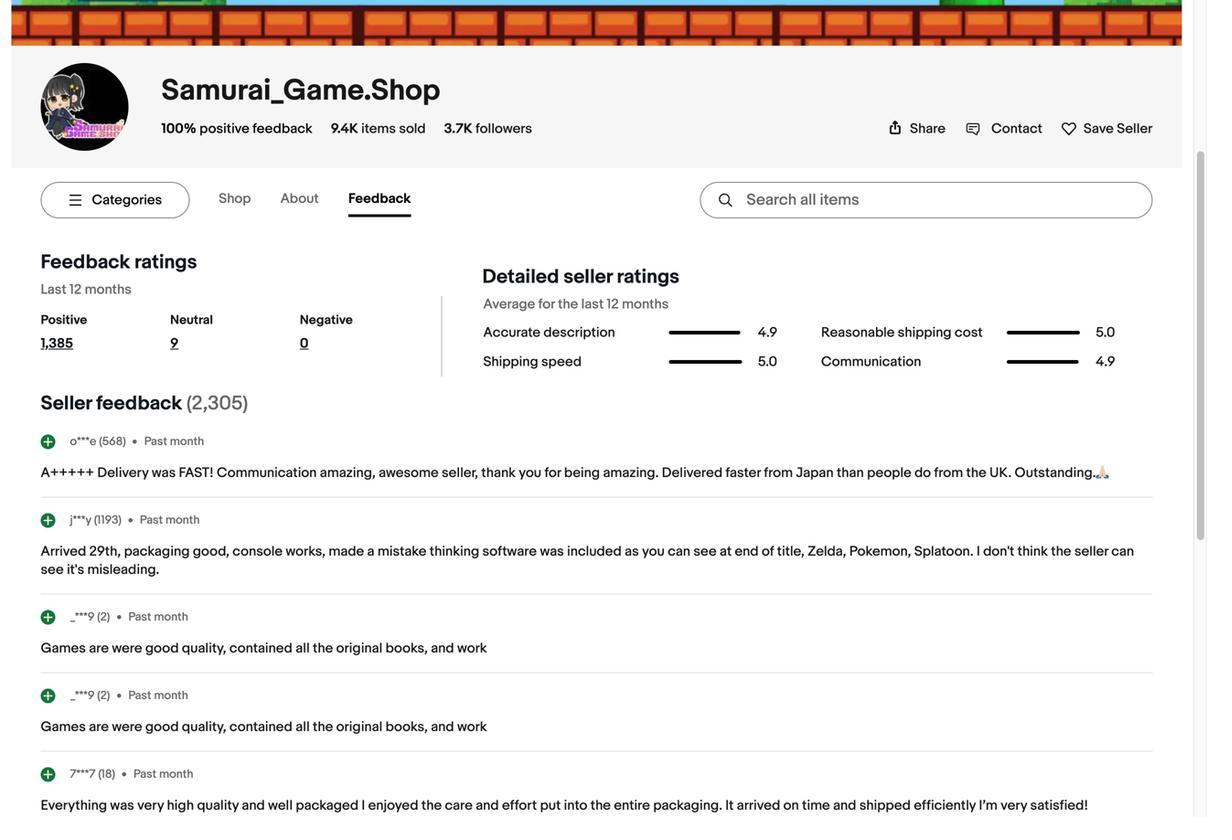Task type: describe. For each thing, give the bounding box(es) containing it.
uk.
[[990, 465, 1012, 482]]

a
[[367, 544, 375, 560]]

share button
[[888, 121, 946, 137]]

1 work from the top
[[457, 641, 487, 657]]

2 contained from the top
[[229, 719, 293, 736]]

feedback for feedback
[[348, 191, 411, 207]]

thinking
[[430, 544, 479, 560]]

shipping speed
[[483, 354, 582, 370]]

i'm
[[979, 798, 998, 814]]

1 contained from the top
[[229, 641, 293, 657]]

1 horizontal spatial feedback
[[253, 121, 312, 137]]

2 very from the left
[[1001, 798, 1027, 814]]

5.0 for reasonable shipping cost
[[1096, 325, 1115, 341]]

do
[[915, 465, 931, 482]]

everything was very high quality and well packaged i enjoyed the care and effort put into the entire packaging. it arrived on time and shipped efficiently i'm very satisfied!
[[41, 798, 1088, 814]]

9 link
[[170, 336, 254, 359]]

1 games from the top
[[41, 641, 86, 657]]

awesome
[[379, 465, 439, 482]]

2 work from the top
[[457, 719, 487, 736]]

shop
[[219, 191, 251, 207]]

enjoyed
[[368, 798, 418, 814]]

positive
[[41, 313, 87, 328]]

packaged
[[296, 798, 359, 814]]

arrived 29th, packaging good, console works, made a mistake thinking software was included as you can see at end of title, zelda, pokemon, splatoon.  i don't think the seller can see it's misleading.
[[41, 544, 1134, 578]]

well
[[268, 798, 293, 814]]

samurai_game.shop image
[[41, 63, 128, 151]]

past for amazing.
[[144, 435, 167, 449]]

2 _***9 (2) from the top
[[70, 689, 110, 703]]

speed
[[541, 354, 582, 370]]

samurai_game.shop link
[[161, 73, 440, 109]]

9.4k
[[331, 121, 358, 137]]

japan
[[796, 465, 834, 482]]

2 quality, from the top
[[182, 719, 226, 736]]

4.9 for accurate description
[[758, 325, 777, 341]]

into
[[564, 798, 587, 814]]

included
[[567, 544, 622, 560]]

think
[[1018, 544, 1048, 560]]

neutral 9
[[170, 313, 213, 352]]

misleading.
[[87, 562, 159, 578]]

2 books, from the top
[[386, 719, 428, 736]]

the inside arrived 29th, packaging good, console works, made a mistake thinking software was included as you can see at end of title, zelda, pokemon, splatoon.  i don't think the seller can see it's misleading.
[[1051, 544, 1071, 560]]

it
[[726, 798, 734, 814]]

seller inside button
[[1117, 121, 1153, 137]]

1 horizontal spatial 12
[[607, 296, 619, 313]]

samurai_game.shop
[[161, 73, 440, 109]]

positive
[[199, 121, 250, 137]]

average for the last 12 months
[[483, 296, 669, 313]]

don't
[[983, 544, 1015, 560]]

1 good from the top
[[145, 641, 179, 657]]

shipping
[[483, 354, 538, 370]]

1 were from the top
[[112, 641, 142, 657]]

1,385
[[41, 336, 73, 352]]

categories button
[[41, 182, 190, 219]]

was inside arrived 29th, packaging good, console works, made a mistake thinking software was included as you can see at end of title, zelda, pokemon, splatoon.  i don't think the seller can see it's misleading.
[[540, 544, 564, 560]]

0 horizontal spatial communication
[[217, 465, 317, 482]]

outstanding.🙏🏻
[[1015, 465, 1109, 482]]

1 vertical spatial feedback
[[96, 392, 182, 416]]

feedback ratings last 12 months
[[41, 251, 197, 298]]

0 horizontal spatial seller
[[564, 265, 613, 289]]

thank
[[481, 465, 516, 482]]

at
[[720, 544, 732, 560]]

people
[[867, 465, 912, 482]]

pokemon,
[[850, 544, 911, 560]]

items
[[361, 121, 396, 137]]

100% positive feedback
[[161, 121, 312, 137]]

reasonable
[[821, 325, 895, 341]]

save
[[1084, 121, 1114, 137]]

save seller
[[1084, 121, 1153, 137]]

packaging
[[124, 544, 190, 560]]

effort
[[502, 798, 537, 814]]

0
[[300, 336, 309, 352]]

contact
[[991, 121, 1043, 137]]

amazing,
[[320, 465, 376, 482]]

feedback for feedback ratings last 12 months
[[41, 251, 130, 274]]

j***y (1193)
[[70, 513, 122, 527]]

2 are from the top
[[89, 719, 109, 736]]

j***y
[[70, 513, 91, 527]]

1 very from the left
[[137, 798, 164, 814]]

month for and
[[159, 768, 193, 782]]

end
[[735, 544, 759, 560]]

cost
[[955, 325, 983, 341]]

detailed
[[482, 265, 559, 289]]

average
[[483, 296, 535, 313]]

1 from from the left
[[764, 465, 793, 482]]

seller feedback (2,305)
[[41, 392, 248, 416]]

1 can from the left
[[668, 544, 691, 560]]

description
[[544, 325, 615, 341]]

4.9 for communication
[[1096, 354, 1115, 370]]

1 vertical spatial for
[[545, 465, 561, 482]]

contact link
[[966, 121, 1043, 137]]

seller inside arrived 29th, packaging good, console works, made a mistake thinking software was included as you can see at end of title, zelda, pokemon, splatoon.  i don't think the seller can see it's misleading.
[[1075, 544, 1108, 560]]

seller,
[[442, 465, 478, 482]]

categories
[[92, 192, 162, 208]]

title,
[[777, 544, 805, 560]]

2 games are were good quality, contained all the original books, and work from the top
[[41, 719, 487, 736]]

(1193)
[[94, 513, 122, 527]]

share
[[910, 121, 946, 137]]

tab list containing shop
[[219, 183, 440, 217]]

1 horizontal spatial communication
[[821, 354, 921, 370]]

1 books, from the top
[[386, 641, 428, 657]]

0 horizontal spatial you
[[519, 465, 542, 482]]

positive 1,385
[[41, 313, 87, 352]]

month for amazing.
[[170, 435, 204, 449]]

negative 0
[[300, 313, 353, 352]]

1 quality, from the top
[[182, 641, 226, 657]]

1 vertical spatial see
[[41, 562, 64, 578]]

months inside "feedback ratings last 12 months"
[[85, 282, 132, 298]]

a+++++
[[41, 465, 94, 482]]

accurate
[[483, 325, 541, 341]]

works,
[[286, 544, 326, 560]]

neutral
[[170, 313, 213, 328]]

splatoon.
[[914, 544, 974, 560]]

everything
[[41, 798, 107, 814]]

put
[[540, 798, 561, 814]]



Task type: locate. For each thing, give the bounding box(es) containing it.
was left 'fast!'
[[152, 465, 176, 482]]

0 horizontal spatial very
[[137, 798, 164, 814]]

1 vertical spatial all
[[296, 719, 310, 736]]

are down misleading.
[[89, 641, 109, 657]]

0 vertical spatial feedback
[[348, 191, 411, 207]]

last
[[41, 282, 66, 298]]

1 all from the top
[[296, 641, 310, 657]]

1 vertical spatial games are were good quality, contained all the original books, and work
[[41, 719, 487, 736]]

0 vertical spatial was
[[152, 465, 176, 482]]

games down it's
[[41, 641, 86, 657]]

month for included
[[165, 513, 200, 527]]

0 horizontal spatial 4.9
[[758, 325, 777, 341]]

see
[[694, 544, 717, 560], [41, 562, 64, 578]]

games are were good quality, contained all the original books, and work
[[41, 641, 487, 657], [41, 719, 487, 736]]

i left don't
[[977, 544, 980, 560]]

software
[[482, 544, 537, 560]]

than
[[837, 465, 864, 482]]

0 vertical spatial (2)
[[97, 610, 110, 624]]

1 horizontal spatial feedback
[[348, 191, 411, 207]]

1 horizontal spatial see
[[694, 544, 717, 560]]

0 vertical spatial games
[[41, 641, 86, 657]]

ratings inside "feedback ratings last 12 months"
[[134, 251, 197, 274]]

0 link
[[300, 336, 384, 359]]

0 vertical spatial were
[[112, 641, 142, 657]]

0 vertical spatial books,
[[386, 641, 428, 657]]

3.7k
[[444, 121, 473, 137]]

0 vertical spatial games are were good quality, contained all the original books, and work
[[41, 641, 487, 657]]

1 _***9 (2) from the top
[[70, 610, 110, 624]]

feedback down samurai_game.shop
[[253, 121, 312, 137]]

0 horizontal spatial seller
[[41, 392, 92, 416]]

can right think
[[1112, 544, 1134, 560]]

detailed seller ratings
[[482, 265, 680, 289]]

good up high at the bottom
[[145, 719, 179, 736]]

good
[[145, 641, 179, 657], [145, 719, 179, 736]]

delivery
[[97, 465, 149, 482]]

from right "do"
[[934, 465, 963, 482]]

console
[[233, 544, 283, 560]]

satisfied!
[[1030, 798, 1088, 814]]

as
[[625, 544, 639, 560]]

29th,
[[89, 544, 121, 560]]

of
[[762, 544, 774, 560]]

communication right 'fast!'
[[217, 465, 317, 482]]

1 horizontal spatial i
[[977, 544, 980, 560]]

were
[[112, 641, 142, 657], [112, 719, 142, 736]]

original
[[336, 641, 383, 657], [336, 719, 383, 736]]

0 horizontal spatial ratings
[[134, 251, 197, 274]]

3.7k followers
[[444, 121, 532, 137]]

o***e (568)
[[70, 435, 126, 449]]

0 vertical spatial seller
[[564, 265, 613, 289]]

see down arrived
[[41, 562, 64, 578]]

0 horizontal spatial feedback
[[96, 392, 182, 416]]

1 horizontal spatial was
[[152, 465, 176, 482]]

o***e
[[70, 435, 96, 449]]

seller up last on the top of page
[[564, 265, 613, 289]]

past month
[[144, 435, 204, 449], [140, 513, 200, 527], [128, 610, 188, 624], [128, 689, 188, 703], [133, 768, 193, 782]]

tab list
[[219, 183, 440, 217]]

2 vertical spatial was
[[110, 798, 134, 814]]

0 vertical spatial original
[[336, 641, 383, 657]]

1 horizontal spatial months
[[622, 296, 669, 313]]

0 vertical spatial _***9
[[70, 610, 95, 624]]

5.0
[[1096, 325, 1115, 341], [758, 354, 777, 370]]

was
[[152, 465, 176, 482], [540, 544, 564, 560], [110, 798, 134, 814]]

communication down reasonable
[[821, 354, 921, 370]]

months right last on the top of page
[[622, 296, 669, 313]]

arrived
[[41, 544, 86, 560]]

0 horizontal spatial from
[[764, 465, 793, 482]]

2 _***9 from the top
[[70, 689, 95, 703]]

zelda,
[[808, 544, 846, 560]]

9.4k items sold
[[331, 121, 426, 137]]

months up positive
[[85, 282, 132, 298]]

1 horizontal spatial seller
[[1075, 544, 1108, 560]]

can left at
[[668, 544, 691, 560]]

0 vertical spatial see
[[694, 544, 717, 560]]

0 horizontal spatial i
[[362, 798, 365, 814]]

1 horizontal spatial 4.9
[[1096, 354, 1115, 370]]

seller
[[564, 265, 613, 289], [1075, 544, 1108, 560]]

was down (18)
[[110, 798, 134, 814]]

0 vertical spatial are
[[89, 641, 109, 657]]

past month for and
[[133, 768, 193, 782]]

ratings up neutral on the left top of page
[[134, 251, 197, 274]]

1 vertical spatial contained
[[229, 719, 293, 736]]

was right software
[[540, 544, 564, 560]]

from
[[764, 465, 793, 482], [934, 465, 963, 482]]

work
[[457, 641, 487, 657], [457, 719, 487, 736]]

you right thank
[[519, 465, 542, 482]]

1 vertical spatial you
[[642, 544, 665, 560]]

2 were from the top
[[112, 719, 142, 736]]

0 horizontal spatial was
[[110, 798, 134, 814]]

1 _***9 from the top
[[70, 610, 95, 624]]

1 vertical spatial seller
[[41, 392, 92, 416]]

2 (2) from the top
[[97, 689, 110, 703]]

12 right last
[[70, 282, 82, 298]]

(2) up (18)
[[97, 689, 110, 703]]

1 vertical spatial good
[[145, 719, 179, 736]]

1 horizontal spatial can
[[1112, 544, 1134, 560]]

0 vertical spatial for
[[538, 296, 555, 313]]

sold
[[399, 121, 426, 137]]

were up (18)
[[112, 719, 142, 736]]

5.0 for shipping speed
[[758, 354, 777, 370]]

1 vertical spatial work
[[457, 719, 487, 736]]

very right i'm
[[1001, 798, 1027, 814]]

feedback
[[253, 121, 312, 137], [96, 392, 182, 416]]

1 horizontal spatial from
[[934, 465, 963, 482]]

1 vertical spatial _***9 (2)
[[70, 689, 110, 703]]

1 vertical spatial books,
[[386, 719, 428, 736]]

0 vertical spatial feedback
[[253, 121, 312, 137]]

0 vertical spatial all
[[296, 641, 310, 657]]

about
[[280, 191, 319, 207]]

2 can from the left
[[1112, 544, 1134, 560]]

i left enjoyed
[[362, 798, 365, 814]]

0 vertical spatial seller
[[1117, 121, 1153, 137]]

0 horizontal spatial can
[[668, 544, 691, 560]]

0 vertical spatial 5.0
[[1096, 325, 1115, 341]]

for up accurate description
[[538, 296, 555, 313]]

arrived
[[737, 798, 780, 814]]

(2,305)
[[186, 392, 248, 416]]

1 horizontal spatial you
[[642, 544, 665, 560]]

1 vertical spatial were
[[112, 719, 142, 736]]

last
[[581, 296, 604, 313]]

past month for included
[[140, 513, 200, 527]]

seller right save
[[1117, 121, 1153, 137]]

(2)
[[97, 610, 110, 624], [97, 689, 110, 703]]

1 vertical spatial games
[[41, 719, 86, 736]]

_***9
[[70, 610, 95, 624], [70, 689, 95, 703]]

were down misleading.
[[112, 641, 142, 657]]

7***7 (18)
[[70, 768, 115, 782]]

0 vertical spatial quality,
[[182, 641, 226, 657]]

good,
[[193, 544, 229, 560]]

(2) down misleading.
[[97, 610, 110, 624]]

communication
[[821, 354, 921, 370], [217, 465, 317, 482]]

past for included
[[140, 513, 163, 527]]

feedback up (568)
[[96, 392, 182, 416]]

1 vertical spatial communication
[[217, 465, 317, 482]]

0 horizontal spatial feedback
[[41, 251, 130, 274]]

12
[[70, 282, 82, 298], [607, 296, 619, 313]]

0 vertical spatial contained
[[229, 641, 293, 657]]

the
[[558, 296, 578, 313], [966, 465, 987, 482], [1051, 544, 1071, 560], [313, 641, 333, 657], [313, 719, 333, 736], [421, 798, 442, 814], [591, 798, 611, 814]]

ratings up average for the last 12 months
[[617, 265, 680, 289]]

0 vertical spatial i
[[977, 544, 980, 560]]

2 all from the top
[[296, 719, 310, 736]]

Search all items field
[[700, 182, 1153, 219]]

seller up o***e
[[41, 392, 92, 416]]

2 games from the top
[[41, 719, 86, 736]]

negative
[[300, 313, 353, 328]]

0 vertical spatial you
[[519, 465, 542, 482]]

ratings
[[134, 251, 197, 274], [617, 265, 680, 289]]

0 vertical spatial good
[[145, 641, 179, 657]]

1 vertical spatial 5.0
[[758, 354, 777, 370]]

for left being
[[545, 465, 561, 482]]

100%
[[161, 121, 196, 137]]

are up 7***7 (18)
[[89, 719, 109, 736]]

i
[[977, 544, 980, 560], [362, 798, 365, 814]]

contained
[[229, 641, 293, 657], [229, 719, 293, 736]]

are
[[89, 641, 109, 657], [89, 719, 109, 736]]

mistake
[[378, 544, 427, 560]]

made
[[329, 544, 364, 560]]

0 horizontal spatial see
[[41, 562, 64, 578]]

0 vertical spatial _***9 (2)
[[70, 610, 110, 624]]

you inside arrived 29th, packaging good, console works, made a mistake thinking software was included as you can see at end of title, zelda, pokemon, splatoon.  i don't think the seller can see it's misleading.
[[642, 544, 665, 560]]

1 vertical spatial seller
[[1075, 544, 1108, 560]]

from right faster
[[764, 465, 793, 482]]

1 games are were good quality, contained all the original books, and work from the top
[[41, 641, 487, 657]]

past month for amazing.
[[144, 435, 204, 449]]

books,
[[386, 641, 428, 657], [386, 719, 428, 736]]

a+++++ delivery was fast! communication amazing, awesome seller, thank you for being amazing. delivered faster from japan than people do from the uk. outstanding.🙏🏻
[[41, 465, 1109, 482]]

4.9
[[758, 325, 777, 341], [1096, 354, 1115, 370]]

_***9 up 7***7
[[70, 689, 95, 703]]

care
[[445, 798, 473, 814]]

1 vertical spatial was
[[540, 544, 564, 560]]

1 horizontal spatial seller
[[1117, 121, 1153, 137]]

12 inside "feedback ratings last 12 months"
[[70, 282, 82, 298]]

i inside arrived 29th, packaging good, console works, made a mistake thinking software was included as you can see at end of title, zelda, pokemon, splatoon.  i don't think the seller can see it's misleading.
[[977, 544, 980, 560]]

0 vertical spatial work
[[457, 641, 487, 657]]

0 vertical spatial communication
[[821, 354, 921, 370]]

1 (2) from the top
[[97, 610, 110, 624]]

high
[[167, 798, 194, 814]]

being
[[564, 465, 600, 482]]

1 vertical spatial (2)
[[97, 689, 110, 703]]

1 vertical spatial 4.9
[[1096, 354, 1115, 370]]

1 vertical spatial feedback
[[41, 251, 130, 274]]

on
[[783, 798, 799, 814]]

7***7
[[70, 768, 96, 782]]

0 horizontal spatial 5.0
[[758, 354, 777, 370]]

12 right last on the top of page
[[607, 296, 619, 313]]

1,385 link
[[41, 336, 125, 359]]

save seller button
[[1061, 117, 1153, 137]]

games up 7***7
[[41, 719, 86, 736]]

2 from from the left
[[934, 465, 963, 482]]

1 vertical spatial i
[[362, 798, 365, 814]]

feedback inside tab list
[[348, 191, 411, 207]]

seller right think
[[1075, 544, 1108, 560]]

feedback up last
[[41, 251, 130, 274]]

can
[[668, 544, 691, 560], [1112, 544, 1134, 560]]

quality
[[197, 798, 239, 814]]

1 horizontal spatial ratings
[[617, 265, 680, 289]]

0 vertical spatial 4.9
[[758, 325, 777, 341]]

feedback down items
[[348, 191, 411, 207]]

very left high at the bottom
[[137, 798, 164, 814]]

it's
[[67, 562, 84, 578]]

fast!
[[179, 465, 214, 482]]

1 are from the top
[[89, 641, 109, 657]]

2 original from the top
[[336, 719, 383, 736]]

_***9 down it's
[[70, 610, 95, 624]]

0 horizontal spatial 12
[[70, 282, 82, 298]]

1 vertical spatial quality,
[[182, 719, 226, 736]]

2 horizontal spatial was
[[540, 544, 564, 560]]

1 vertical spatial are
[[89, 719, 109, 736]]

1 horizontal spatial 5.0
[[1096, 325, 1115, 341]]

1 original from the top
[[336, 641, 383, 657]]

past for and
[[133, 768, 157, 782]]

for
[[538, 296, 555, 313], [545, 465, 561, 482]]

good down misleading.
[[145, 641, 179, 657]]

0 horizontal spatial months
[[85, 282, 132, 298]]

1 vertical spatial original
[[336, 719, 383, 736]]

time
[[802, 798, 830, 814]]

_***9 (2) down it's
[[70, 610, 110, 624]]

feedback inside "feedback ratings last 12 months"
[[41, 251, 130, 274]]

see left at
[[694, 544, 717, 560]]

2 good from the top
[[145, 719, 179, 736]]

_***9 (2) up 7***7 (18)
[[70, 689, 110, 703]]

1 horizontal spatial very
[[1001, 798, 1027, 814]]

you right as
[[642, 544, 665, 560]]

1 vertical spatial _***9
[[70, 689, 95, 703]]

followers
[[476, 121, 532, 137]]



Task type: vqa. For each thing, say whether or not it's contained in the screenshot.


